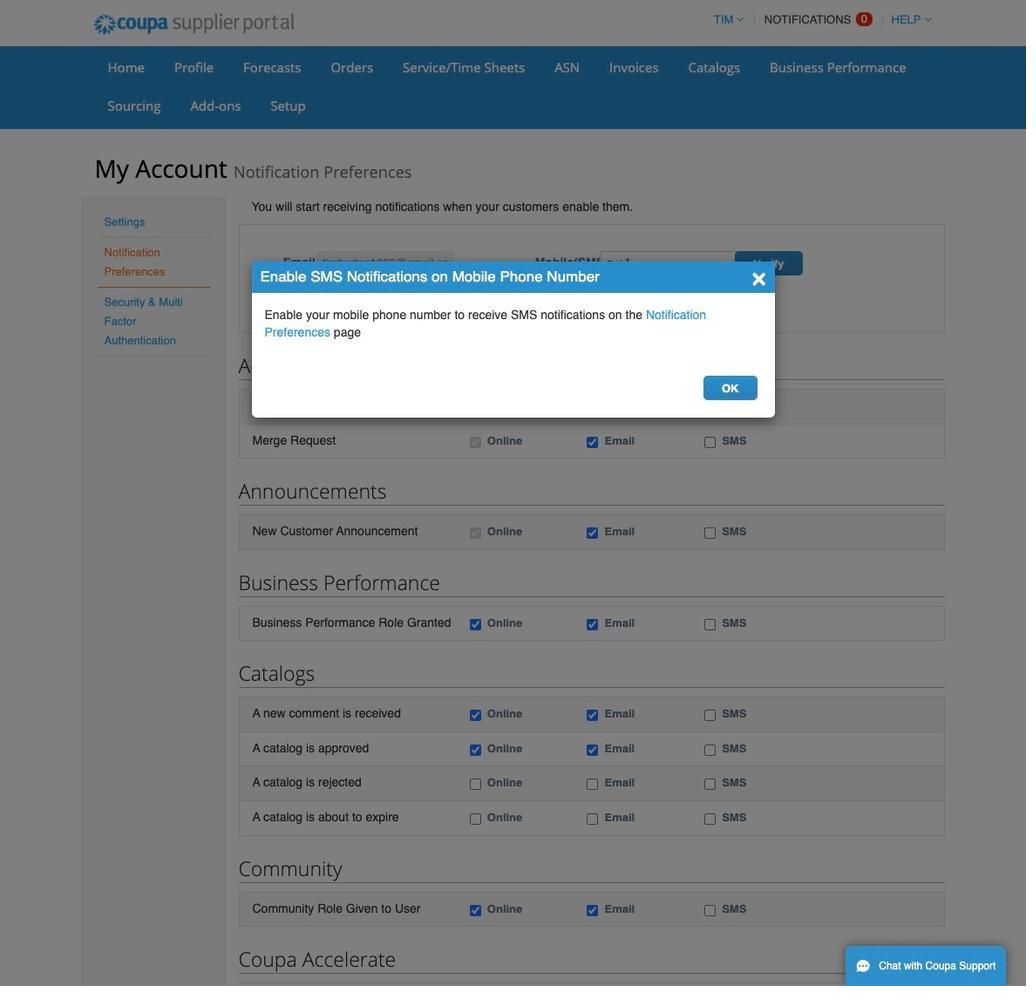 Task type: vqa. For each thing, say whether or not it's contained in the screenshot.
COUPA SUPPLIER PORTAL image
yes



Task type: locate. For each thing, give the bounding box(es) containing it.
None text field
[[318, 251, 455, 276]]

None checkbox
[[587, 402, 599, 413], [470, 437, 481, 448], [587, 437, 599, 448], [470, 528, 481, 539], [705, 528, 716, 539], [587, 619, 599, 630], [470, 710, 481, 721], [470, 745, 481, 756], [705, 745, 716, 756], [470, 814, 481, 825], [587, 814, 599, 825], [705, 814, 716, 825], [587, 905, 599, 916], [705, 905, 716, 916], [587, 402, 599, 413], [470, 437, 481, 448], [587, 437, 599, 448], [470, 528, 481, 539], [705, 528, 716, 539], [587, 619, 599, 630], [470, 710, 481, 721], [470, 745, 481, 756], [705, 745, 716, 756], [470, 814, 481, 825], [587, 814, 599, 825], [705, 814, 716, 825], [587, 905, 599, 916], [705, 905, 716, 916]]

None checkbox
[[470, 402, 481, 413], [705, 402, 716, 413], [705, 437, 716, 448], [587, 528, 599, 539], [470, 619, 481, 630], [705, 619, 716, 630], [587, 710, 599, 721], [705, 710, 716, 721], [587, 745, 599, 756], [470, 779, 481, 790], [587, 779, 599, 790], [705, 779, 716, 790], [470, 905, 481, 916], [470, 402, 481, 413], [705, 402, 716, 413], [705, 437, 716, 448], [587, 528, 599, 539], [470, 619, 481, 630], [705, 619, 716, 630], [587, 710, 599, 721], [705, 710, 716, 721], [587, 745, 599, 756], [470, 779, 481, 790], [587, 779, 599, 790], [705, 779, 716, 790], [470, 905, 481, 916]]



Task type: describe. For each thing, give the bounding box(es) containing it.
coupa supplier portal image
[[82, 3, 306, 46]]



